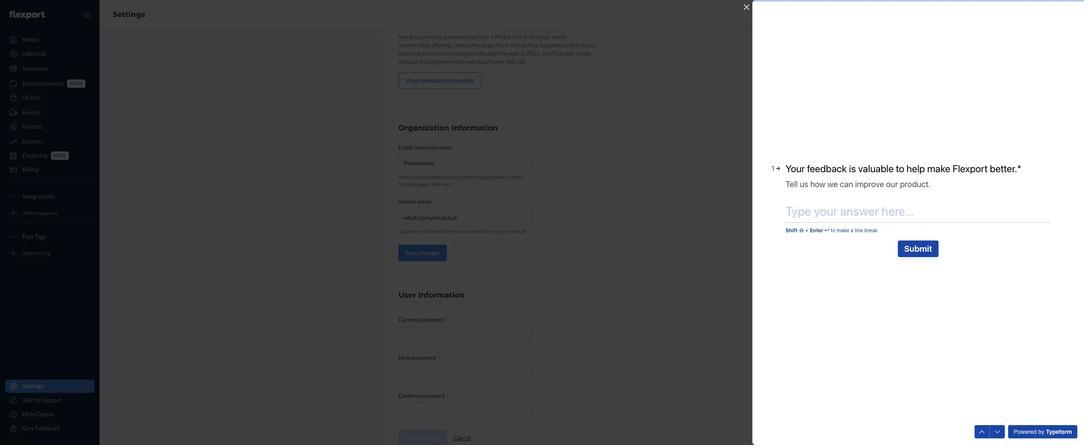 Task type: vqa. For each thing, say whether or not it's contained in the screenshot.
column
no



Task type: locate. For each thing, give the bounding box(es) containing it.
1 horizontal spatial be
[[557, 50, 563, 57]]

changes down will
[[419, 250, 440, 257]]

save
[[405, 250, 418, 257], [405, 435, 418, 442]]

1 vertical spatial free
[[398, 50, 409, 57]]

home
[[22, 36, 38, 43]]

0 vertical spatial settings
[[113, 10, 145, 19]]

support
[[41, 397, 62, 404]]

into left full
[[398, 58, 408, 65]]

fast left tag
[[33, 251, 42, 257]]

information right user
[[418, 291, 465, 300]]

we left launch
[[467, 58, 474, 65]]

save changes down will
[[405, 250, 440, 257]]

into
[[479, 33, 489, 40], [398, 58, 408, 65]]

membership
[[398, 41, 430, 48], [420, 77, 452, 84]]

0 vertical spatial new
[[70, 81, 83, 87]]

0 horizontal spatial our
[[410, 58, 418, 65]]

2 save changes button from the top
[[398, 430, 447, 446]]

1 vertical spatial save
[[405, 435, 418, 442]]

membership down the are
[[398, 41, 430, 48]]

add fast tag link
[[5, 247, 95, 260]]

view membership benefits link
[[398, 73, 482, 89]]

1 vertical spatial changes
[[419, 435, 440, 442]]

our left full
[[410, 58, 418, 65]]

be inside you are currently auto-enrolled into a 90 day free trial to our initial membership offering. users who begin their trial before september 30th, have free trial access to the program through the end of 2023. you'll be able to opt into our full program when we launch later this fall.
[[557, 50, 563, 57]]

you'll
[[542, 50, 556, 57]]

be right may
[[452, 174, 458, 180]]

this right see
[[440, 229, 448, 235]]

0 horizontal spatial be
[[452, 174, 458, 180]]

1 horizontal spatial settings link
[[113, 10, 145, 19]]

1 vertical spatial information
[[418, 291, 465, 300]]

90
[[494, 33, 501, 40]]

the
[[445, 50, 454, 57], [499, 50, 508, 57]]

0 vertical spatial on
[[470, 174, 475, 180]]

0 vertical spatial information
[[451, 124, 498, 133]]

1 horizontal spatial the
[[499, 50, 508, 57]]

financing
[[22, 152, 47, 159]]

2 save changes from the top
[[405, 435, 440, 442]]

0 vertical spatial save changes button
[[398, 245, 447, 262]]

flexport logo image
[[9, 11, 46, 19]]

free down you
[[398, 50, 409, 57]]

0 horizontal spatial settings
[[22, 383, 44, 390]]

settings
[[113, 10, 145, 19], [22, 383, 44, 390]]

name
[[429, 174, 441, 180]]

0 vertical spatial when
[[452, 58, 466, 65]]

auto-
[[443, 33, 457, 40]]

0 vertical spatial add
[[22, 210, 32, 217]]

have
[[583, 41, 595, 48]]

email
[[469, 229, 481, 235]]

1 horizontal spatial program
[[455, 50, 477, 57]]

and
[[432, 181, 440, 187]]

information for user information
[[418, 291, 465, 300]]

save changes for second the save changes 'button' from the bottom
[[405, 250, 440, 257]]

trial up full
[[410, 50, 420, 57]]

0 vertical spatial save
[[405, 250, 418, 257]]

0 vertical spatial we
[[467, 58, 474, 65]]

tags
[[35, 233, 46, 240]]

2 vertical spatial *
[[445, 393, 449, 400]]

0 horizontal spatial this
[[440, 229, 448, 235]]

Business name text field
[[398, 155, 531, 172]]

into left a
[[479, 33, 489, 40]]

currently
[[419, 33, 442, 40]]

0 vertical spatial free
[[512, 33, 523, 40]]

add
[[22, 210, 32, 217], [22, 251, 32, 257]]

trial up end
[[510, 41, 520, 48]]

behalf.
[[512, 229, 526, 235]]

0 horizontal spatial trial
[[410, 50, 420, 57]]

add for add fast tag
[[22, 251, 32, 257]]

None password field
[[398, 328, 531, 344], [398, 366, 531, 382], [398, 404, 531, 421], [398, 328, 531, 344], [398, 366, 531, 382], [398, 404, 531, 421]]

trial
[[524, 33, 534, 40], [510, 41, 520, 48], [410, 50, 420, 57]]

save changes
[[405, 250, 440, 257], [405, 435, 440, 442]]

when inside you are currently auto-enrolled into a 90 day free trial to our initial membership offering. users who begin their trial before september 30th, have free trial access to the program through the end of 2023. you'll be able to opt into our full program when we launch later this fall.
[[452, 58, 466, 65]]

give
[[22, 425, 34, 432]]

1 vertical spatial new
[[53, 153, 66, 159]]

1 horizontal spatial this
[[506, 58, 516, 65]]

information up business name 'text box'
[[451, 124, 498, 133]]

1 vertical spatial this
[[440, 229, 448, 235]]

changes
[[419, 250, 440, 257], [419, 435, 440, 442]]

1 save from the top
[[405, 250, 418, 257]]

when down email address text field
[[449, 229, 461, 235]]

we
[[467, 58, 474, 65], [462, 229, 468, 235]]

on
[[470, 174, 475, 180], [494, 229, 500, 235]]

2 add from the top
[[22, 251, 32, 257]]

0 horizontal spatial program
[[429, 58, 450, 65]]

0 vertical spatial be
[[557, 50, 563, 57]]

1 vertical spatial our
[[410, 58, 418, 65]]

0 horizontal spatial new
[[53, 153, 66, 159]]

our up september
[[542, 33, 551, 40]]

program
[[455, 50, 477, 57], [429, 58, 450, 65]]

1 vertical spatial save changes
[[405, 435, 440, 442]]

to
[[535, 33, 541, 40], [439, 50, 444, 57], [576, 50, 581, 57], [34, 397, 40, 404]]

initial
[[552, 33, 566, 40]]

1 horizontal spatial on
[[494, 229, 500, 235]]

new
[[70, 81, 83, 87], [53, 153, 66, 159]]

this down end
[[506, 58, 516, 65]]

0 horizontal spatial into
[[398, 58, 408, 65]]

labels,
[[496, 174, 509, 180]]

be left the able
[[557, 50, 563, 57]]

the down "their"
[[499, 50, 508, 57]]

1 add from the top
[[22, 210, 32, 217]]

new up orders link
[[70, 81, 83, 87]]

order
[[510, 174, 522, 180]]

1 vertical spatial settings link
[[5, 380, 95, 393]]

them
[[482, 229, 493, 235]]

0 horizontal spatial the
[[445, 50, 454, 57]]

to right talk
[[34, 397, 40, 404]]

membership inside you are currently auto-enrolled into a 90 day free trial to our initial membership offering. users who begin their trial before september 30th, have free trial access to the program through the end of 2023. you'll be able to opt into our full program when we launch later this fall.
[[398, 41, 430, 48]]

this
[[506, 58, 516, 65], [440, 229, 448, 235]]

add left 'integration'
[[22, 210, 32, 217]]

tracking
[[398, 181, 416, 187]]

1 vertical spatial save changes button
[[398, 430, 447, 446]]

0 horizontal spatial on
[[470, 174, 475, 180]]

help center
[[22, 411, 54, 418]]

business
[[410, 174, 428, 180]]

1 horizontal spatial new
[[70, 81, 83, 87]]

settings link
[[113, 10, 145, 19], [5, 380, 95, 393]]

1 changes from the top
[[419, 250, 440, 257]]

close navigation image
[[81, 10, 91, 20]]

changes left "cancel"
[[419, 435, 440, 442]]

offering.
[[431, 41, 453, 48]]

later
[[493, 58, 505, 65]]

save changes button left cancel button
[[398, 430, 447, 446]]

1 save changes button from the top
[[398, 245, 447, 262]]

1 vertical spatial be
[[452, 174, 458, 180]]

program down 'users'
[[455, 50, 477, 57]]

information
[[451, 124, 498, 133], [418, 291, 465, 300]]

add fast tag
[[22, 251, 51, 257]]

on left your
[[494, 229, 500, 235]]

pages,
[[417, 181, 431, 187]]

integration
[[33, 210, 58, 217]]

we left the email
[[462, 229, 468, 235]]

talk to support
[[22, 397, 62, 404]]

save changes button
[[398, 245, 447, 262], [398, 430, 447, 446]]

cancel
[[453, 435, 471, 442]]

1 horizontal spatial into
[[479, 33, 489, 40]]

when down 'users'
[[452, 58, 466, 65]]

0 vertical spatial changes
[[419, 250, 440, 257]]

save changes left "cancel"
[[405, 435, 440, 442]]

you are currently auto-enrolled into a 90 day free trial to our initial membership offering. users who begin their trial before september 30th, have free trial access to the program through the end of 2023. you'll be able to opt into our full program when we launch later this fall.
[[398, 33, 595, 65]]

information for organization information
[[451, 124, 498, 133]]

view membership benefits button
[[398, 73, 482, 89]]

the down offering.
[[445, 50, 454, 57]]

organization
[[398, 124, 449, 133]]

1 vertical spatial fast
[[33, 251, 42, 257]]

0 vertical spatial this
[[506, 58, 516, 65]]

1 vertical spatial membership
[[420, 77, 452, 84]]

2 save from the top
[[405, 435, 418, 442]]

1 horizontal spatial trial
[[510, 41, 520, 48]]

day
[[502, 33, 511, 40]]

on right used
[[470, 174, 475, 180]]

0 horizontal spatial free
[[398, 50, 409, 57]]

30th,
[[568, 41, 582, 48]]

program down access
[[429, 58, 450, 65]]

1 vertical spatial when
[[449, 229, 461, 235]]

save changes button down will
[[398, 245, 447, 262]]

0 vertical spatial save changes
[[405, 250, 440, 257]]

billing link
[[5, 163, 95, 177]]

before
[[521, 41, 538, 48]]

free right day
[[512, 33, 523, 40]]

1 vertical spatial add
[[22, 251, 32, 257]]

0 vertical spatial fast
[[22, 233, 33, 240]]

freight link
[[5, 106, 95, 119]]

are
[[409, 33, 417, 40]]

fast left tags
[[22, 233, 33, 240]]

1 vertical spatial settings
[[22, 383, 44, 390]]

0 vertical spatial into
[[479, 33, 489, 40]]

2 horizontal spatial trial
[[524, 33, 534, 40]]

membership down full
[[420, 77, 452, 84]]

0 vertical spatial trial
[[524, 33, 534, 40]]

0 vertical spatial membership
[[398, 41, 430, 48]]

fast tags
[[22, 233, 46, 240]]

trial up 'before'
[[524, 33, 534, 40]]

inbounds
[[22, 50, 47, 57]]

free
[[512, 33, 523, 40], [398, 50, 409, 57]]

add down fast tags
[[22, 251, 32, 257]]

1 horizontal spatial free
[[512, 33, 523, 40]]

1 vertical spatial trial
[[510, 41, 520, 48]]

opt
[[582, 50, 591, 57]]

fast inside dropdown button
[[22, 233, 33, 240]]

1 save changes from the top
[[405, 250, 440, 257]]

orders
[[22, 94, 41, 101]]

new down the reports "link" at left top
[[53, 153, 66, 159]]

our
[[542, 33, 551, 40], [410, 58, 418, 65]]

1 horizontal spatial our
[[542, 33, 551, 40]]



Task type: describe. For each thing, give the bounding box(es) containing it.
inventory
[[22, 65, 48, 72]]

view membership benefits
[[405, 77, 474, 84]]

returns
[[22, 123, 43, 130]]

september
[[539, 41, 567, 48]]

this inside you are currently auto-enrolled into a 90 day free trial to our initial membership offering. users who begin their trial before september 30th, have free trial access to the program through the end of 2023. you'll be able to opt into our full program when we launch later this fall.
[[506, 58, 516, 65]]

able
[[564, 50, 575, 57]]

inbounds link
[[5, 47, 95, 61]]

billing
[[22, 166, 39, 173]]

to down offering.
[[439, 50, 444, 57]]

1 horizontal spatial settings
[[113, 10, 145, 19]]

2 changes from the top
[[419, 435, 440, 442]]

tag
[[43, 251, 51, 257]]

your business name may be used on shipping labels, order tracking pages, and more.
[[398, 174, 522, 187]]

organization information
[[398, 124, 498, 133]]

to up 'before'
[[535, 33, 541, 40]]

Email address text field
[[398, 209, 531, 226]]

1 vertical spatial program
[[429, 58, 450, 65]]

feedback
[[35, 425, 60, 432]]

inventory link
[[5, 62, 95, 75]]

integrations
[[22, 193, 54, 200]]

new for replenishments
[[70, 81, 83, 87]]

launch
[[475, 58, 492, 65]]

cancel button
[[453, 430, 471, 446]]

used
[[459, 174, 469, 180]]

returns link
[[5, 120, 95, 133]]

1 vertical spatial into
[[398, 58, 408, 65]]

integrations button
[[5, 190, 95, 204]]

1 vertical spatial we
[[462, 229, 468, 235]]

fall.
[[517, 58, 526, 65]]

help
[[22, 411, 35, 418]]

add integration
[[22, 210, 58, 217]]

their
[[497, 41, 509, 48]]

on inside your business name may be used on shipping labels, order tracking pages, and more.
[[470, 174, 475, 180]]

fast tags button
[[5, 230, 95, 244]]

freight
[[22, 109, 41, 116]]

add integration link
[[5, 207, 95, 220]]

customers
[[398, 229, 422, 235]]

of
[[520, 50, 525, 57]]

users
[[454, 41, 468, 48]]

your
[[398, 174, 409, 180]]

help center link
[[5, 408, 95, 422]]

shipping
[[476, 174, 495, 180]]

who
[[469, 41, 480, 48]]

1 vertical spatial *
[[436, 355, 440, 362]]

2 vertical spatial trial
[[410, 50, 420, 57]]

may
[[442, 174, 451, 180]]

begin
[[481, 41, 495, 48]]

customers will see this when we email them on your behalf.
[[398, 229, 526, 235]]

replenishments
[[22, 80, 64, 87]]

1 vertical spatial on
[[494, 229, 500, 235]]

will
[[423, 229, 431, 235]]

we inside you are currently auto-enrolled into a 90 day free trial to our initial membership offering. users who begin their trial before september 30th, have free trial access to the program through the end of 2023. you'll be able to opt into our full program when we launch later this fall.
[[467, 58, 474, 65]]

you
[[398, 33, 408, 40]]

to left opt
[[576, 50, 581, 57]]

talk to support link
[[5, 394, 95, 407]]

view
[[405, 77, 419, 84]]

through
[[478, 50, 498, 57]]

reports
[[22, 138, 43, 145]]

enrolled
[[457, 33, 478, 40]]

add for add integration
[[22, 210, 32, 217]]

give feedback
[[22, 425, 60, 432]]

new for financing
[[53, 153, 66, 159]]

2023.
[[526, 50, 541, 57]]

talk
[[22, 397, 33, 404]]

home link
[[5, 33, 95, 46]]

reports link
[[5, 135, 95, 148]]

a
[[490, 33, 493, 40]]

access
[[421, 50, 438, 57]]

0 horizontal spatial settings link
[[5, 380, 95, 393]]

orders link
[[5, 91, 95, 104]]

end
[[509, 50, 518, 57]]

user information
[[398, 291, 465, 300]]

benefits
[[453, 77, 474, 84]]

0 vertical spatial program
[[455, 50, 477, 57]]

be inside your business name may be used on shipping labels, order tracking pages, and more.
[[452, 174, 458, 180]]

see
[[432, 229, 439, 235]]

1 the from the left
[[445, 50, 454, 57]]

full
[[420, 58, 428, 65]]

0 vertical spatial *
[[445, 316, 448, 324]]

membership inside button
[[420, 77, 452, 84]]

give feedback button
[[5, 422, 95, 436]]

save changes for second the save changes 'button' from the top of the page
[[405, 435, 440, 442]]

your
[[501, 229, 511, 235]]

2 the from the left
[[499, 50, 508, 57]]

0 vertical spatial settings link
[[113, 10, 145, 19]]

center
[[36, 411, 54, 418]]

0 vertical spatial our
[[542, 33, 551, 40]]

user
[[398, 291, 416, 300]]



